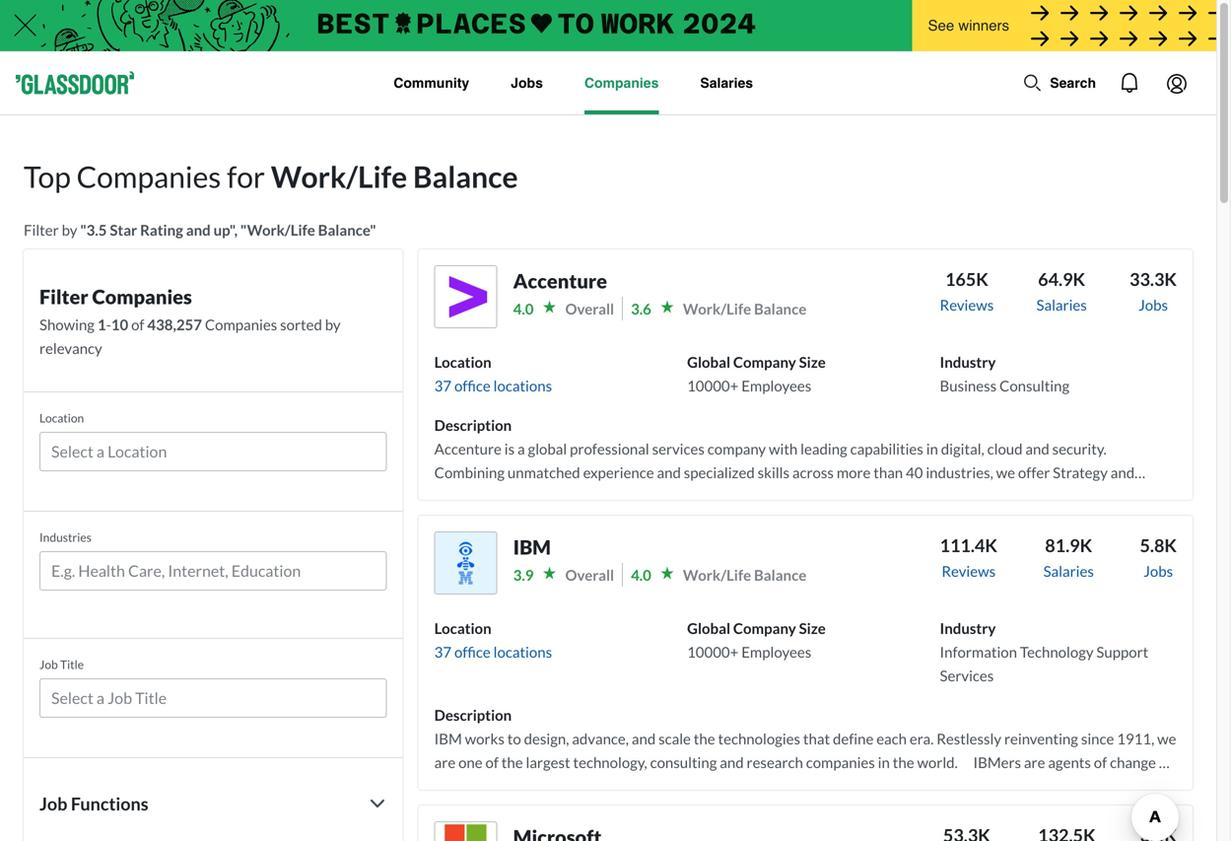 Task type: locate. For each thing, give the bounding box(es) containing it.
1 global from the top
[[688, 353, 731, 371]]

2 vertical spatial none field
[[39, 679, 387, 726]]

location down accenture image
[[435, 353, 492, 371]]

location for ibm
[[435, 619, 492, 637]]

81.9k
[[1046, 535, 1093, 556]]

1 industry from the top
[[940, 353, 997, 371]]

3 none field from the top
[[39, 679, 387, 726]]

0 vertical spatial reviews
[[941, 296, 994, 314]]

none field industries
[[39, 551, 387, 599]]

sorted
[[280, 316, 322, 333]]

job for job title
[[39, 657, 58, 672]]

1 vertical spatial location
[[39, 411, 84, 425]]

2 company from the top
[[734, 619, 797, 637]]

0 vertical spatial overall
[[566, 300, 615, 318]]

office down ibm image
[[455, 643, 491, 661]]

overall
[[566, 300, 615, 318], [566, 566, 615, 584]]

1 vertical spatial office
[[455, 643, 491, 661]]

1 office from the top
[[455, 377, 491, 395]]

1 employees from the top
[[742, 377, 812, 395]]

locations for ibm
[[494, 643, 552, 661]]

1 vertical spatial global company size 10000+ employees
[[688, 619, 826, 661]]

description for accenture
[[435, 416, 512, 434]]

office for ibm
[[455, 643, 491, 661]]

by inside the companies sorted by relevancy
[[325, 316, 341, 333]]

37 for accenture
[[435, 377, 452, 395]]

1 vertical spatial none field
[[39, 551, 387, 599]]

5.8k
[[1141, 535, 1178, 556]]

companies
[[585, 75, 659, 91], [77, 159, 221, 194], [92, 285, 192, 309], [205, 316, 277, 333]]

reviews
[[941, 296, 994, 314], [942, 562, 996, 580]]

industry information technology support services
[[940, 619, 1149, 685]]

1 locations from the top
[[494, 377, 552, 395]]

1 description from the top
[[435, 416, 512, 434]]

37 down ibm image
[[435, 643, 452, 661]]

0 vertical spatial location
[[435, 353, 492, 371]]

37 office locations link
[[435, 377, 552, 395], [435, 643, 552, 661]]

ibm image
[[435, 532, 498, 595]]

information
[[940, 643, 1018, 661]]

37 office locations link for ibm
[[435, 643, 552, 661]]

industry up business
[[940, 353, 997, 371]]

1 company from the top
[[734, 353, 797, 371]]

2 vertical spatial work/life
[[683, 566, 752, 584]]

work/life balance
[[683, 300, 807, 318], [683, 566, 807, 584]]

0 vertical spatial company
[[734, 353, 797, 371]]

location 37 office locations down 3.9 at left
[[435, 619, 552, 661]]

0 vertical spatial filter
[[24, 221, 59, 239]]

0 horizontal spatial 4.0
[[514, 300, 534, 318]]

description
[[435, 416, 512, 434], [435, 706, 512, 724]]

employees
[[742, 377, 812, 395], [742, 643, 812, 661]]

1 size from the top
[[800, 353, 826, 371]]

1 vertical spatial reviews
[[942, 562, 996, 580]]

1 overall from the top
[[566, 300, 615, 318]]

office down accenture image
[[455, 377, 491, 395]]

location 37 office locations down accenture image
[[435, 353, 552, 395]]

0 vertical spatial description
[[435, 416, 512, 434]]

accenture
[[514, 269, 608, 293]]

1 vertical spatial 37
[[435, 643, 452, 661]]

none field for location
[[39, 432, 387, 479]]

0 vertical spatial locations
[[494, 377, 552, 395]]

companies right jobs "link" at left top
[[585, 75, 659, 91]]

none field location
[[39, 432, 387, 479]]

2 job from the top
[[39, 793, 67, 815]]

reviews inside the 111.4k reviews
[[942, 562, 996, 580]]

1 vertical spatial 37 office locations link
[[435, 643, 552, 661]]

1 vertical spatial jobs
[[1139, 296, 1169, 314]]

0 vertical spatial 37
[[435, 377, 452, 395]]

0 vertical spatial by
[[62, 221, 77, 239]]

2 none field from the top
[[39, 551, 387, 599]]

1 horizontal spatial 4.0
[[631, 566, 652, 584]]

0 vertical spatial location 37 office locations
[[435, 353, 552, 395]]

jobs down 33.3k
[[1139, 296, 1169, 314]]

2 work/life balance from the top
[[683, 566, 807, 584]]

0 vertical spatial size
[[800, 353, 826, 371]]

top companies for work/life balance
[[24, 159, 518, 194]]

2 industry from the top
[[940, 619, 997, 637]]

1 vertical spatial locations
[[494, 643, 552, 661]]

0 vertical spatial job
[[39, 657, 58, 672]]

1 horizontal spatial by
[[325, 316, 341, 333]]

1 vertical spatial industry
[[940, 619, 997, 637]]

0 vertical spatial jobs
[[511, 75, 543, 91]]

by left ""3.5"
[[62, 221, 77, 239]]

filter
[[24, 221, 59, 239], [39, 285, 88, 309]]

relevancy
[[39, 339, 102, 357]]

industry for ibm
[[940, 619, 997, 637]]

size for ibm
[[800, 619, 826, 637]]

0 vertical spatial employees
[[742, 377, 812, 395]]

overall down accenture
[[566, 300, 615, 318]]

location
[[435, 353, 492, 371], [39, 411, 84, 425], [435, 619, 492, 637]]

salaries link
[[701, 51, 754, 114]]

and
[[186, 221, 211, 239]]

2 global company size 10000+ employees from the top
[[688, 619, 826, 661]]

1 vertical spatial by
[[325, 316, 341, 333]]

services
[[940, 667, 994, 685]]

33.3k
[[1130, 268, 1178, 290]]

1 vertical spatial job
[[39, 793, 67, 815]]

37 office locations link for accenture
[[435, 377, 552, 395]]

companies up rating
[[77, 159, 221, 194]]

jobs inside 33.3k jobs
[[1139, 296, 1169, 314]]

438,257
[[147, 316, 202, 333]]

1 vertical spatial work/life
[[683, 300, 752, 318]]

job
[[39, 657, 58, 672], [39, 793, 67, 815]]

0 vertical spatial office
[[455, 377, 491, 395]]

2 office from the top
[[455, 643, 491, 661]]

balance"
[[318, 221, 376, 239]]

jobs down 5.8k
[[1144, 562, 1174, 580]]

location 37 office locations
[[435, 353, 552, 395], [435, 619, 552, 661]]

none field job title
[[39, 679, 387, 726]]

search button
[[1013, 63, 1107, 103]]

global
[[688, 353, 731, 371], [688, 619, 731, 637]]

10
[[111, 316, 128, 333]]

1 vertical spatial 4.0
[[631, 566, 652, 584]]

jobs for ibm
[[1144, 562, 1174, 580]]

165k
[[946, 268, 989, 290]]

1 vertical spatial balance
[[755, 300, 807, 318]]

salaries
[[701, 75, 754, 91], [1037, 296, 1088, 314], [1044, 562, 1095, 580]]

reviews for accenture
[[941, 296, 994, 314]]

2 vertical spatial location
[[435, 619, 492, 637]]

0 vertical spatial work/life
[[271, 159, 408, 194]]

reviews down 165k
[[941, 296, 994, 314]]

1 37 from the top
[[435, 377, 452, 395]]

overall for ibm
[[566, 566, 615, 584]]

2 37 office locations link from the top
[[435, 643, 552, 661]]

industry inside industry business consulting
[[940, 353, 997, 371]]

2 global from the top
[[688, 619, 731, 637]]

none field for job title
[[39, 679, 387, 726]]

jobs left "companies" link
[[511, 75, 543, 91]]

location down relevancy
[[39, 411, 84, 425]]

1 vertical spatial size
[[800, 619, 826, 637]]

2 37 from the top
[[435, 643, 452, 661]]

0 vertical spatial 37 office locations link
[[435, 377, 552, 395]]

0 vertical spatial 10000+
[[688, 377, 739, 395]]

37 office locations link down accenture image
[[435, 377, 552, 395]]

1 none field from the top
[[39, 432, 387, 479]]

reviews down 111.4k
[[942, 562, 996, 580]]

0 vertical spatial industry
[[940, 353, 997, 371]]

37
[[435, 377, 452, 395], [435, 643, 452, 661]]

location down ibm image
[[435, 619, 492, 637]]

salaries for ibm
[[1044, 562, 1095, 580]]

4.0 for overall
[[514, 300, 534, 318]]

see winners
[[929, 17, 1010, 34]]

1 job from the top
[[39, 657, 58, 672]]

job title
[[39, 657, 84, 672]]

description for ibm
[[435, 706, 512, 724]]

industry inside industry information technology support services
[[940, 619, 997, 637]]

consulting
[[1000, 377, 1070, 395]]

2 location 37 office locations from the top
[[435, 619, 552, 661]]

job inside "button"
[[39, 793, 67, 815]]

10000+
[[688, 377, 739, 395], [688, 643, 739, 661]]

search
[[1051, 75, 1097, 91]]

overall right 3.9 at left
[[566, 566, 615, 584]]

filter left ""3.5"
[[24, 221, 59, 239]]

1 vertical spatial global
[[688, 619, 731, 637]]

global company size 10000+ employees
[[688, 353, 826, 395], [688, 619, 826, 661]]

balance
[[413, 159, 518, 194], [755, 300, 807, 318], [755, 566, 807, 584]]

title
[[60, 657, 84, 672]]

company
[[734, 353, 797, 371], [734, 619, 797, 637]]

0 vertical spatial none field
[[39, 432, 387, 479]]

jobs inside 5.8k jobs
[[1144, 562, 1174, 580]]

1 work/life balance from the top
[[683, 300, 807, 318]]

1 vertical spatial location 37 office locations
[[435, 619, 552, 661]]

2 vertical spatial balance
[[755, 566, 807, 584]]

2 description from the top
[[435, 706, 512, 724]]

1 vertical spatial salaries
[[1037, 296, 1088, 314]]

top
[[24, 159, 71, 194]]

of
[[131, 316, 144, 333]]

locations
[[494, 377, 552, 395], [494, 643, 552, 661]]

"3.5
[[80, 221, 107, 239]]

filter by "3.5 star rating and up", "work/life balance"
[[24, 221, 376, 239]]

job left the "title"
[[39, 657, 58, 672]]

2 10000+ from the top
[[688, 643, 739, 661]]

2 vertical spatial jobs
[[1144, 562, 1174, 580]]

companies left sorted
[[205, 316, 277, 333]]

office
[[455, 377, 491, 395], [455, 643, 491, 661]]

filter for filter companies
[[39, 285, 88, 309]]

1 vertical spatial company
[[734, 619, 797, 637]]

industry up information
[[940, 619, 997, 637]]

employees for ibm
[[742, 643, 812, 661]]

2 vertical spatial salaries
[[1044, 562, 1095, 580]]

37 office locations link down 3.9 at left
[[435, 643, 552, 661]]

1 37 office locations link from the top
[[435, 377, 552, 395]]

1 vertical spatial overall
[[566, 566, 615, 584]]

global for accenture
[[688, 353, 731, 371]]

filter for filter by "3.5 star rating and up", "work/life balance"
[[24, 221, 59, 239]]

1 vertical spatial filter
[[39, 285, 88, 309]]

1 10000+ from the top
[[688, 377, 739, 395]]

0 horizontal spatial by
[[62, 221, 77, 239]]

0 vertical spatial global
[[688, 353, 731, 371]]

accenture image
[[435, 265, 498, 328]]

0 vertical spatial 4.0
[[514, 300, 534, 318]]

37 down accenture image
[[435, 377, 452, 395]]

functions
[[71, 793, 149, 815]]

1 vertical spatial employees
[[742, 643, 812, 661]]

5.8k jobs
[[1141, 535, 1178, 580]]

1 vertical spatial work/life balance
[[683, 566, 807, 584]]

3.9
[[514, 566, 534, 584]]

lottie animation container image
[[1107, 59, 1154, 107], [1107, 59, 1154, 107], [1154, 59, 1201, 107], [1154, 59, 1201, 107], [1023, 73, 1043, 93], [1023, 73, 1043, 93]]

none field for industries
[[39, 551, 387, 599]]

2 employees from the top
[[742, 643, 812, 661]]

2 overall from the top
[[566, 566, 615, 584]]

work/life
[[271, 159, 408, 194], [683, 300, 752, 318], [683, 566, 752, 584]]

lottie animation container image
[[315, 51, 391, 110], [315, 51, 391, 110]]

1 global company size 10000+ employees from the top
[[688, 353, 826, 395]]

by right sorted
[[325, 316, 341, 333]]

0 vertical spatial global company size 10000+ employees
[[688, 353, 826, 395]]

1 vertical spatial 10000+
[[688, 643, 739, 661]]

2 size from the top
[[800, 619, 826, 637]]

jobs
[[511, 75, 543, 91], [1139, 296, 1169, 314], [1144, 562, 1174, 580]]

1 location 37 office locations from the top
[[435, 353, 552, 395]]

by
[[62, 221, 77, 239], [325, 316, 341, 333]]

job left the functions
[[39, 793, 67, 815]]

Industries field
[[51, 559, 375, 583]]

job functions
[[39, 793, 149, 815]]

filter up showing
[[39, 285, 88, 309]]

global for ibm
[[688, 619, 731, 637]]

jobs for accenture
[[1139, 296, 1169, 314]]

ibm
[[514, 536, 551, 559]]

None field
[[39, 432, 387, 479], [39, 551, 387, 599], [39, 679, 387, 726]]

industry
[[940, 353, 997, 371], [940, 619, 997, 637]]

balance for ibm
[[755, 566, 807, 584]]

size
[[800, 353, 826, 371], [800, 619, 826, 637]]

1 vertical spatial description
[[435, 706, 512, 724]]

0 vertical spatial work/life balance
[[683, 300, 807, 318]]

4.0
[[514, 300, 534, 318], [631, 566, 652, 584]]

job for job functions
[[39, 793, 67, 815]]

2 locations from the top
[[494, 643, 552, 661]]



Task type: describe. For each thing, give the bounding box(es) containing it.
10000+ for ibm
[[688, 643, 739, 661]]

111.4k
[[941, 535, 998, 556]]

see
[[929, 17, 955, 34]]

star
[[110, 221, 137, 239]]

salaries for accenture
[[1037, 296, 1088, 314]]

up",
[[214, 221, 238, 239]]

0 vertical spatial balance
[[413, 159, 518, 194]]

81.9k salaries
[[1044, 535, 1095, 580]]

work/life for ibm
[[683, 566, 752, 584]]

Location field
[[51, 440, 375, 464]]

64.9k
[[1039, 268, 1086, 290]]

industry for accenture
[[940, 353, 997, 371]]

for
[[227, 159, 265, 194]]

company for ibm
[[734, 619, 797, 637]]

work/life for accenture
[[683, 300, 752, 318]]

business
[[940, 377, 997, 395]]

company for accenture
[[734, 353, 797, 371]]

jobs link
[[511, 51, 543, 114]]

global company size 10000+ employees for ibm
[[688, 619, 826, 661]]

111.4k reviews
[[941, 535, 998, 580]]

37 for ibm
[[435, 643, 452, 661]]

locations for accenture
[[494, 377, 552, 395]]

showing
[[39, 316, 95, 333]]

companies up of
[[92, 285, 192, 309]]

office for accenture
[[455, 377, 491, 395]]

see winners link
[[913, 0, 1217, 53]]

4.0 for work/life balance
[[631, 566, 652, 584]]

3.6
[[631, 300, 652, 318]]

location 37 office locations for accenture
[[435, 353, 552, 395]]

community
[[394, 75, 470, 91]]

community link
[[394, 51, 470, 114]]

job functions button
[[39, 790, 387, 818]]

33.3k jobs
[[1130, 268, 1178, 314]]

165k reviews
[[941, 268, 994, 314]]

size for accenture
[[800, 353, 826, 371]]

winners
[[959, 17, 1010, 34]]

companies sorted by relevancy
[[39, 316, 341, 357]]

reviews for ibm
[[942, 562, 996, 580]]

industry business consulting
[[940, 353, 1070, 395]]

-
[[106, 316, 111, 333]]

balance for accenture
[[755, 300, 807, 318]]

overall for accenture
[[566, 300, 615, 318]]

support
[[1097, 643, 1149, 661]]

global company size 10000+ employees for accenture
[[688, 353, 826, 395]]

companies link
[[585, 51, 659, 114]]

work/life balance for ibm
[[683, 566, 807, 584]]

0 vertical spatial salaries
[[701, 75, 754, 91]]

employees for accenture
[[742, 377, 812, 395]]

location for accenture
[[435, 353, 492, 371]]

technology
[[1021, 643, 1094, 661]]

showing 1 - 10 of 438,257
[[39, 316, 202, 333]]

Job Title field
[[51, 686, 375, 710]]

64.9k salaries
[[1037, 268, 1088, 314]]

work/life balance for accenture
[[683, 300, 807, 318]]

industries
[[39, 530, 92, 544]]

filter companies
[[39, 285, 192, 309]]

"work/life
[[241, 221, 315, 239]]

companies inside the companies sorted by relevancy
[[205, 316, 277, 333]]

location 37 office locations for ibm
[[435, 619, 552, 661]]

1
[[98, 316, 106, 333]]

10000+ for accenture
[[688, 377, 739, 395]]

rating
[[140, 221, 183, 239]]



Task type: vqa. For each thing, say whether or not it's contained in the screenshot.
Awards
no



